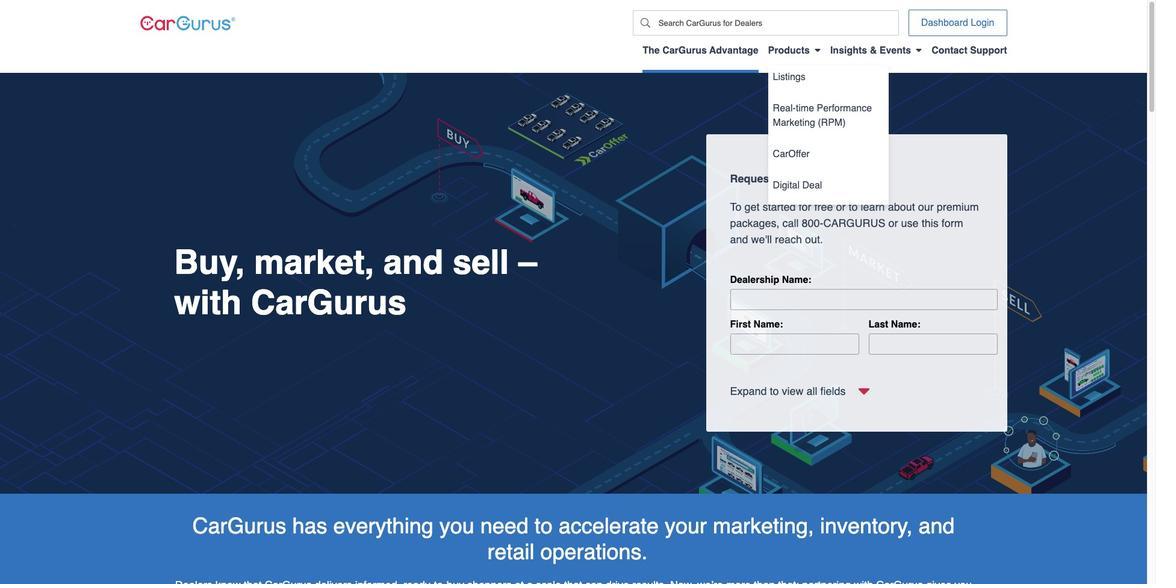 Task type: locate. For each thing, give the bounding box(es) containing it.
caret down image
[[815, 45, 821, 55]]

expand to view all fields button
[[730, 382, 870, 401]]

to right need
[[535, 514, 553, 538]]

or left use
[[889, 217, 899, 230]]

time
[[796, 103, 814, 114]]

0 vertical spatial to
[[849, 201, 858, 213]]

view
[[782, 385, 804, 398]]

dealership
[[730, 275, 780, 286]]

1 vertical spatial to
[[770, 385, 779, 398]]

cargurus logo link
[[140, 15, 235, 30]]

and inside to get started for free or to learn about our premium packages, call 800-cargurus or use this form and we'll reach out.
[[730, 233, 748, 246]]

cargurus
[[824, 217, 886, 230]]

support
[[971, 45, 1007, 56]]

caret down image
[[916, 45, 922, 55]]

our
[[918, 201, 934, 213]]

reach
[[775, 233, 802, 246]]

cargurus inside buy, market, and sell – with cargurus
[[251, 284, 407, 323]]

cargurus has everything you need to accelerate your marketing, inventory, and retail operations.
[[192, 514, 955, 564]]

fields
[[821, 385, 846, 398]]

2 horizontal spatial to
[[849, 201, 858, 213]]

1 horizontal spatial to
[[770, 385, 779, 398]]

use
[[902, 217, 919, 230]]

2 vertical spatial cargurus
[[192, 514, 286, 538]]

(rpm)
[[818, 117, 846, 128]]

Last Name: text field
[[869, 333, 998, 355]]

0 vertical spatial cargurus
[[663, 45, 707, 56]]

you
[[440, 514, 475, 538]]

your
[[665, 514, 707, 538]]

dashboard login
[[921, 17, 995, 28]]

0 horizontal spatial or
[[836, 201, 846, 213]]

1 horizontal spatial or
[[889, 217, 899, 230]]

and
[[730, 233, 748, 246], [384, 243, 444, 282], [919, 514, 955, 538]]

0 vertical spatial or
[[836, 201, 846, 213]]

to left view
[[770, 385, 779, 398]]

name: right first
[[754, 319, 783, 330]]

0 horizontal spatial to
[[535, 514, 553, 538]]

2 horizontal spatial and
[[919, 514, 955, 538]]

dashboard login button
[[909, 10, 1007, 36]]

has
[[292, 514, 327, 538]]

1 vertical spatial or
[[889, 217, 899, 230]]

contact
[[932, 45, 968, 56]]

–
[[519, 243, 537, 282]]

caroffer
[[773, 149, 810, 160]]

form
[[942, 217, 964, 230]]

to up the cargurus
[[849, 201, 858, 213]]

digital deal link
[[773, 178, 884, 200]]

0 horizontal spatial and
[[384, 243, 444, 282]]

search image
[[641, 18, 650, 28]]

&
[[870, 45, 877, 56]]

cargurus logo image
[[140, 15, 235, 30]]

name: down reach at top right
[[782, 275, 812, 286]]

cargurus
[[663, 45, 707, 56], [251, 284, 407, 323], [192, 514, 286, 538]]

login
[[971, 17, 995, 28]]

for
[[799, 201, 812, 213]]

the
[[643, 45, 660, 56]]

or
[[836, 201, 846, 213], [889, 217, 899, 230]]

call
[[783, 217, 799, 230]]

buy,
[[174, 243, 245, 282]]

real-time performance marketing (rpm) link
[[773, 101, 884, 137]]

2 vertical spatial to
[[535, 514, 553, 538]]

the cargurus advantage link
[[643, 45, 759, 63]]

digital deal
[[773, 180, 822, 191]]

contact support
[[932, 45, 1007, 56]]

retail
[[488, 540, 535, 564]]

free
[[815, 201, 833, 213]]

packages,
[[730, 217, 780, 230]]

real-
[[773, 103, 796, 114]]

we'll
[[751, 233, 772, 246]]

the cargurus advantage
[[643, 45, 759, 56]]

dashboard
[[921, 17, 969, 28]]

1 horizontal spatial and
[[730, 233, 748, 246]]

digital
[[773, 180, 800, 191]]

to
[[849, 201, 858, 213], [770, 385, 779, 398], [535, 514, 553, 538]]

last name:
[[869, 319, 921, 330]]

to inside button
[[770, 385, 779, 398]]

first name:
[[730, 319, 783, 330]]

cargurus inside cargurus has everything you need to accelerate your marketing, inventory, and retail operations.
[[192, 514, 286, 538]]

started
[[763, 201, 796, 213]]

and inside cargurus has everything you need to accelerate your marketing, inventory, and retail operations.
[[919, 514, 955, 538]]

name: right last
[[891, 319, 921, 330]]

a
[[776, 173, 782, 185]]

with
[[174, 284, 242, 323]]

Search CarGurus for Dealers search field
[[658, 11, 899, 35]]

1 vertical spatial cargurus
[[251, 284, 407, 323]]

name:
[[782, 275, 812, 286], [754, 319, 783, 330], [891, 319, 921, 330]]

or right free
[[836, 201, 846, 213]]

expand to view all fields
[[730, 385, 846, 398]]



Task type: describe. For each thing, give the bounding box(es) containing it.
contact support link
[[932, 45, 1007, 63]]

cargurus inside "link"
[[663, 45, 707, 56]]

insights
[[831, 45, 868, 56]]

events
[[880, 45, 912, 56]]

need
[[481, 514, 529, 538]]

performance
[[817, 103, 872, 114]]

request
[[730, 173, 773, 185]]

request a demo
[[730, 173, 814, 185]]

demo
[[785, 173, 814, 185]]

buy, market, and sell – with cargurus
[[174, 243, 537, 323]]

about
[[888, 201, 915, 213]]

and inside buy, market, and sell – with cargurus
[[384, 243, 444, 282]]

to
[[730, 201, 742, 213]]

premium
[[937, 201, 979, 213]]

last
[[869, 319, 889, 330]]

market,
[[254, 243, 374, 282]]

marketing,
[[713, 514, 814, 538]]

deal
[[803, 180, 822, 191]]

inventory,
[[820, 514, 913, 538]]

everything
[[333, 514, 434, 538]]

caroffer link
[[773, 147, 884, 169]]

First Name: text field
[[730, 333, 859, 355]]

advantage
[[710, 45, 759, 56]]

products
[[768, 45, 810, 56]]

expand
[[730, 385, 767, 398]]

marketing
[[773, 117, 816, 128]]

all
[[807, 385, 818, 398]]

get
[[745, 201, 760, 213]]

insights & events
[[831, 45, 912, 56]]

this
[[922, 217, 939, 230]]

listings
[[773, 72, 806, 83]]

to get started for free or to learn about our premium packages, call 800-cargurus or use this form and we'll reach out.
[[730, 201, 979, 246]]

800-
[[802, 217, 824, 230]]

name: for last name:
[[891, 319, 921, 330]]

to inside cargurus has everything you need to accelerate your marketing, inventory, and retail operations.
[[535, 514, 553, 538]]

out.
[[805, 233, 823, 246]]

name: for dealership name:
[[782, 275, 812, 286]]

listings link
[[773, 70, 884, 92]]

Dealership Name: text field
[[730, 289, 998, 310]]

sell
[[453, 243, 509, 282]]

real-time performance marketing (rpm)
[[773, 103, 872, 128]]

first
[[730, 319, 751, 330]]

operations.
[[541, 540, 648, 564]]

name: for first name:
[[754, 319, 783, 330]]

accelerate
[[559, 514, 659, 538]]

learn
[[861, 201, 885, 213]]

dealership name:
[[730, 275, 812, 286]]

to inside to get started for free or to learn about our premium packages, call 800-cargurus or use this form and we'll reach out.
[[849, 201, 858, 213]]



Task type: vqa. For each thing, say whether or not it's contained in the screenshot.
Contact
yes



